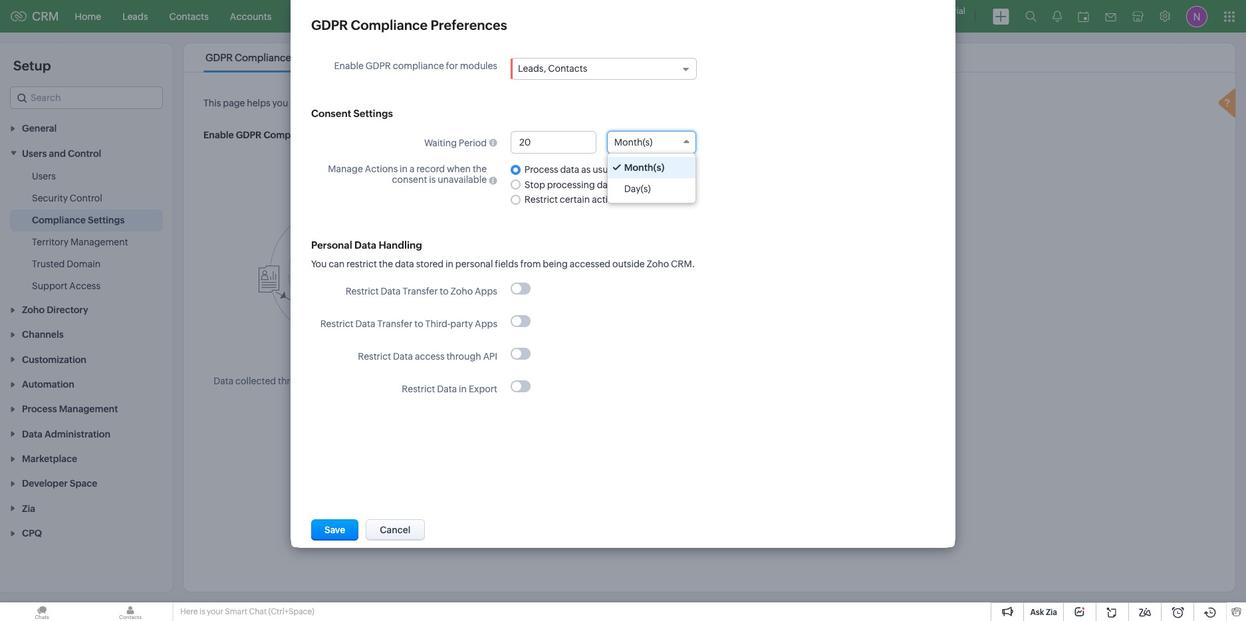 Task type: describe. For each thing, give the bounding box(es) containing it.
certain
[[560, 194, 590, 205]]

third-
[[425, 319, 451, 329]]

gdpr down 'helps' at left
[[236, 130, 262, 140]]

support access
[[32, 280, 100, 291]]

1 horizontal spatial and
[[468, 98, 485, 108]]

page
[[223, 98, 245, 108]]

restrict for restrict data transfer to zoho apps
[[346, 286, 379, 297]]

support
[[32, 280, 68, 291]]

help image
[[1216, 86, 1242, 123]]

restrict for restrict data access through api
[[358, 351, 391, 362]]

enable for enable gdpr compliance for modules
[[334, 61, 364, 71]]

gdpr right with
[[729, 98, 755, 108]]

stored
[[416, 259, 444, 269]]

compliance inside "link"
[[32, 215, 86, 225]]

here is your smart chat (ctrl+space)
[[180, 607, 314, 617]]

save button
[[311, 519, 359, 541]]

1 apps from the top
[[475, 286, 498, 297]]

day(s)
[[624, 184, 651, 194]]

0 vertical spatial customers
[[615, 98, 661, 108]]

unavailable
[[438, 174, 487, 185]]

list box containing month(s)
[[608, 154, 696, 203]]

cancel
[[380, 525, 411, 535]]

export
[[469, 384, 498, 394]]

1 horizontal spatial in
[[446, 259, 454, 269]]

smart
[[225, 607, 247, 617]]

contacts image
[[88, 603, 172, 621]]

compliance
[[393, 61, 444, 71]]

you can restrict the data stored in personal fields from being accessed outside zoho crm.
[[311, 259, 695, 269]]

access
[[415, 351, 445, 362]]

the inside manage actions in a record when the consent is unavailable
[[473, 164, 487, 174]]

0 horizontal spatial your
[[207, 607, 223, 617]]

0 horizontal spatial zoho
[[451, 286, 473, 297]]

stop
[[525, 179, 545, 190]]

restrict certain actions
[[525, 194, 624, 205]]

month(s) inside month(s) option
[[624, 162, 665, 173]]

management
[[70, 237, 128, 247]]

collected
[[235, 376, 276, 386]]

party
[[451, 319, 473, 329]]

enterprise-trial upgrade
[[905, 6, 966, 26]]

gdpr compliance
[[206, 52, 291, 63]]

leads link
[[112, 0, 159, 32]]

restrict for restrict certain actions
[[525, 194, 558, 205]]

users and control button
[[0, 141, 173, 165]]

hipaa compliance
[[315, 52, 403, 63]]

crm link
[[11, 9, 59, 23]]

2 apps from the top
[[475, 319, 498, 329]]

data collected through various sources will be captured
[[214, 376, 453, 386]]

and inside dropdown button
[[49, 148, 66, 159]]

1 horizontal spatial contacts
[[548, 63, 588, 74]]

transfer for third-
[[377, 319, 413, 329]]

restrict for restrict data in export
[[402, 384, 435, 394]]

this page helps you decide how you want to handle, manage, and process personal data of your customers to comply with gdpr for your organization.
[[204, 98, 849, 108]]

contacts link
[[159, 0, 219, 32]]

0 vertical spatial crm
[[32, 9, 59, 23]]

data up various
[[297, 358, 319, 369]]

organization.
[[792, 98, 849, 108]]

1 you from the left
[[272, 98, 288, 108]]

when
[[447, 164, 471, 174]]

actions
[[592, 194, 624, 205]]

consent
[[392, 174, 427, 185]]

data for restrict data transfer to zoho apps
[[381, 286, 401, 297]]

1 vertical spatial crm
[[660, 377, 681, 388]]

chats image
[[0, 603, 84, 621]]

leads
[[122, 11, 148, 22]]

1 vertical spatial personal
[[456, 259, 493, 269]]

tasks
[[338, 11, 361, 22]]

ask zia
[[1031, 608, 1058, 617]]

zia
[[1046, 608, 1058, 617]]

enterprise-
[[905, 6, 949, 16]]

outside
[[613, 259, 645, 269]]

stop processing data
[[525, 179, 616, 190]]

actions
[[365, 164, 398, 174]]

upgrade
[[917, 17, 955, 26]]

compliance settings
[[32, 215, 125, 225]]

gdpr up want
[[366, 61, 391, 71]]

meetings link
[[372, 0, 433, 32]]

leads,
[[518, 63, 546, 74]]

month(s) inside field
[[614, 137, 653, 148]]

manage personal data of customers inside crm
[[477, 377, 681, 388]]

accounts
[[230, 11, 272, 22]]

reports link
[[476, 0, 531, 32]]

accessed
[[570, 259, 611, 269]]

manage actions in a record when the consent is unavailable
[[328, 164, 487, 185]]

api
[[483, 351, 498, 362]]

restrict for restrict data transfer to third-party apps
[[320, 319, 354, 329]]

1 horizontal spatial your
[[594, 98, 613, 108]]

2 you from the left
[[343, 98, 358, 108]]

chat
[[249, 607, 267, 617]]

a
[[410, 164, 415, 174]]

2 horizontal spatial your
[[770, 98, 790, 108]]

profile image
[[1187, 6, 1208, 27]]

consent settings
[[311, 108, 393, 119]]

calls link
[[433, 0, 476, 32]]

signals image
[[1053, 11, 1062, 22]]

Month(s) field
[[607, 131, 697, 154]]

compliance for hipaa compliance
[[347, 52, 403, 63]]

captured
[[413, 376, 453, 386]]

compliance settings link
[[32, 213, 125, 227]]

0 horizontal spatial through
[[278, 376, 313, 386]]

month(s) option
[[608, 157, 696, 178]]

restrict data transfer to third-party apps
[[320, 319, 498, 329]]

0 vertical spatial zoho
[[647, 259, 669, 269]]

period
[[459, 137, 487, 148]]

waiting period
[[424, 137, 487, 148]]

restrict
[[347, 259, 377, 269]]

hipaa compliance link
[[313, 52, 405, 63]]

transfer for zoho
[[403, 286, 438, 297]]

home link
[[64, 0, 112, 32]]

gdpr up hipaa
[[311, 17, 348, 33]]

inside
[[633, 377, 658, 388]]



Task type: vqa. For each thing, say whether or not it's contained in the screenshot.
Data associated with Restrict Data Transfer to Zoho Apps
yes



Task type: locate. For each thing, give the bounding box(es) containing it.
to right want
[[384, 98, 393, 108]]

month(s) up month(s) option
[[614, 137, 653, 148]]

1 horizontal spatial zoho
[[647, 259, 669, 269]]

1 vertical spatial through
[[278, 376, 313, 386]]

1 vertical spatial of
[[574, 377, 583, 388]]

zoho up party
[[451, 286, 473, 297]]

being
[[543, 259, 568, 269]]

(ctrl+space)
[[268, 607, 314, 617]]

apps right party
[[475, 319, 498, 329]]

1 vertical spatial manage
[[477, 377, 512, 388]]

1 vertical spatial customers
[[585, 377, 631, 388]]

0 vertical spatial in
[[400, 164, 408, 174]]

manage down settings
[[328, 164, 363, 174]]

data
[[562, 98, 581, 108], [560, 165, 580, 175], [597, 179, 616, 190], [395, 259, 414, 269], [553, 377, 572, 388]]

enable gdpr compliance settings
[[204, 130, 355, 140]]

0 vertical spatial manage
[[328, 164, 363, 174]]

apps
[[475, 286, 498, 297], [475, 319, 498, 329]]

trusted domain link
[[32, 257, 101, 271]]

in right stored
[[446, 259, 454, 269]]

1 vertical spatial for
[[756, 98, 769, 108]]

the down 'handling'
[[379, 259, 393, 269]]

0 horizontal spatial crm
[[32, 9, 59, 23]]

in inside manage actions in a record when the consent is unavailable
[[400, 164, 408, 174]]

users link
[[32, 169, 56, 183]]

0 vertical spatial the
[[473, 164, 487, 174]]

through
[[447, 351, 481, 362], [278, 376, 313, 386]]

comply
[[674, 98, 707, 108]]

1 vertical spatial and
[[49, 148, 66, 159]]

setup
[[13, 58, 51, 73]]

2 vertical spatial in
[[459, 384, 467, 394]]

1 horizontal spatial settings
[[354, 108, 393, 119]]

hipaa
[[315, 52, 345, 63]]

restrict down "stop"
[[525, 194, 558, 205]]

signals element
[[1045, 0, 1070, 33]]

settings for compliance settings
[[88, 215, 125, 225]]

1 horizontal spatial is
[[429, 174, 436, 185]]

decide
[[290, 98, 320, 108]]

0 horizontal spatial of
[[574, 377, 583, 388]]

restrict
[[525, 194, 558, 205], [346, 286, 379, 297], [320, 319, 354, 329], [358, 351, 391, 362], [402, 384, 435, 394]]

transfer down stored
[[403, 286, 438, 297]]

is right here
[[199, 607, 205, 617]]

0 vertical spatial through
[[447, 351, 481, 362]]

in left export
[[459, 384, 467, 394]]

collection
[[321, 358, 370, 369]]

data left export
[[437, 384, 457, 394]]

enable
[[334, 61, 364, 71], [204, 130, 234, 140]]

restrict right will
[[402, 384, 435, 394]]

list box
[[608, 154, 696, 203]]

is right consent
[[429, 174, 436, 185]]

data left collected
[[214, 376, 234, 386]]

enable for enable gdpr compliance settings
[[204, 130, 234, 140]]

0 vertical spatial transfer
[[403, 286, 438, 297]]

1 vertical spatial apps
[[475, 319, 498, 329]]

personal data handling
[[311, 239, 422, 251]]

save
[[325, 525, 345, 535]]

fields
[[495, 259, 519, 269]]

your left organization.
[[770, 98, 790, 108]]

territory
[[32, 237, 69, 247]]

preferences
[[431, 17, 507, 33]]

create menu image
[[993, 8, 1010, 24]]

0 horizontal spatial and
[[49, 148, 66, 159]]

0 horizontal spatial you
[[272, 98, 288, 108]]

trusted
[[32, 259, 65, 269]]

consent
[[311, 108, 351, 119]]

reports
[[486, 11, 520, 22]]

modules
[[460, 61, 498, 71]]

and up users link
[[49, 148, 66, 159]]

month(s)
[[614, 137, 653, 148], [624, 162, 665, 173]]

0 vertical spatial for
[[446, 61, 458, 71]]

1 horizontal spatial the
[[473, 164, 487, 174]]

crm.
[[671, 259, 695, 269]]

data up restrict
[[355, 239, 377, 251]]

0 horizontal spatial in
[[400, 164, 408, 174]]

handle,
[[394, 98, 427, 108]]

data
[[355, 239, 377, 251], [381, 286, 401, 297], [356, 319, 376, 329], [393, 351, 413, 362], [297, 358, 319, 369], [214, 376, 234, 386], [437, 384, 457, 394]]

0 horizontal spatial for
[[446, 61, 458, 71]]

control up security control link
[[68, 148, 101, 159]]

users up users link
[[22, 148, 47, 159]]

personal
[[311, 239, 352, 251]]

you
[[311, 259, 327, 269]]

personal left fields
[[456, 259, 493, 269]]

in for actions
[[400, 164, 408, 174]]

0 vertical spatial apps
[[475, 286, 498, 297]]

your up the month(s) field
[[594, 98, 613, 108]]

1 vertical spatial control
[[70, 193, 102, 203]]

enable gdpr compliance for modules
[[334, 61, 498, 71]]

manage inside manage actions in a record when the consent is unavailable
[[328, 164, 363, 174]]

users
[[22, 148, 47, 159], [32, 171, 56, 181]]

waiting
[[424, 137, 457, 148]]

1 vertical spatial the
[[379, 259, 393, 269]]

process data as usual
[[525, 165, 616, 175]]

contacts right leads,
[[548, 63, 588, 74]]

0 horizontal spatial contacts
[[169, 11, 209, 22]]

0 vertical spatial control
[[68, 148, 101, 159]]

customers left the inside
[[585, 377, 631, 388]]

personal right export
[[513, 377, 551, 388]]

deals
[[293, 11, 317, 22]]

0 vertical spatial is
[[429, 174, 436, 185]]

compliance for gdpr compliance
[[235, 52, 291, 63]]

calendar image
[[1078, 11, 1090, 22]]

how
[[322, 98, 341, 108]]

users inside region
[[32, 171, 56, 181]]

profile element
[[1179, 0, 1216, 32]]

and
[[468, 98, 485, 108], [49, 148, 66, 159]]

restrict down restrict
[[346, 286, 379, 297]]

1 vertical spatial zoho
[[451, 286, 473, 297]]

1 vertical spatial in
[[446, 259, 454, 269]]

contacts inside "link"
[[169, 11, 209, 22]]

0 horizontal spatial is
[[199, 607, 205, 617]]

tasks link
[[327, 0, 372, 32]]

security
[[32, 193, 68, 203]]

processing
[[547, 179, 595, 190]]

day(s) option
[[608, 178, 696, 200]]

transfer down 'restrict data transfer to zoho apps'
[[377, 319, 413, 329]]

manage
[[328, 164, 363, 174], [477, 377, 512, 388]]

is inside manage actions in a record when the consent is unavailable
[[429, 174, 436, 185]]

and left process
[[468, 98, 485, 108]]

2 horizontal spatial in
[[459, 384, 467, 394]]

1 horizontal spatial of
[[583, 98, 592, 108]]

users and control
[[22, 148, 101, 159]]

0 vertical spatial settings
[[354, 108, 393, 119]]

1 horizontal spatial manage
[[477, 377, 512, 388]]

be
[[400, 376, 411, 386]]

to left comply on the top right
[[663, 98, 672, 108]]

1 vertical spatial settings
[[88, 215, 125, 225]]

gdpr compliance link
[[204, 52, 293, 63]]

data for personal data handling
[[355, 239, 377, 251]]

deals link
[[282, 0, 327, 32]]

0 vertical spatial contacts
[[169, 11, 209, 22]]

data for restrict data in export
[[437, 384, 457, 394]]

0 horizontal spatial manage
[[328, 164, 363, 174]]

with
[[708, 98, 727, 108]]

control inside region
[[70, 193, 102, 203]]

restrict up data collection
[[320, 319, 354, 329]]

data up be
[[393, 351, 413, 362]]

in for data
[[459, 384, 467, 394]]

1 horizontal spatial through
[[447, 351, 481, 362]]

personal down leads,
[[523, 98, 560, 108]]

customers
[[615, 98, 661, 108], [585, 377, 631, 388]]

will
[[384, 376, 398, 386]]

users inside dropdown button
[[22, 148, 47, 159]]

data for restrict data access through api
[[393, 351, 413, 362]]

helps
[[247, 98, 270, 108]]

manage for manage actions in a record when the consent is unavailable
[[328, 164, 363, 174]]

the
[[473, 164, 487, 174], [379, 259, 393, 269]]

calls
[[444, 11, 465, 22]]

1 vertical spatial is
[[199, 607, 205, 617]]

zoho left crm.
[[647, 259, 669, 269]]

here
[[180, 607, 198, 617]]

gdpr
[[311, 17, 348, 33], [206, 52, 233, 63], [366, 61, 391, 71], [729, 98, 755, 108], [236, 130, 262, 140]]

home
[[75, 11, 101, 22]]

1 horizontal spatial enable
[[334, 61, 364, 71]]

users and control region
[[0, 165, 173, 297]]

0 horizontal spatial settings
[[88, 215, 125, 225]]

create menu element
[[985, 0, 1018, 32]]

settings up management
[[88, 215, 125, 225]]

record
[[417, 164, 445, 174]]

usual
[[593, 165, 616, 175]]

0 horizontal spatial the
[[379, 259, 393, 269]]

1 horizontal spatial for
[[756, 98, 769, 108]]

users for users
[[32, 171, 56, 181]]

0 vertical spatial of
[[583, 98, 592, 108]]

territory management link
[[32, 235, 128, 249]]

for left "modules"
[[446, 61, 458, 71]]

settings inside "link"
[[88, 215, 125, 225]]

contacts
[[169, 11, 209, 22], [548, 63, 588, 74]]

restrict data access through api
[[358, 351, 498, 362]]

None text field
[[511, 132, 596, 153]]

0 vertical spatial personal
[[523, 98, 560, 108]]

0 vertical spatial enable
[[334, 61, 364, 71]]

security control link
[[32, 191, 102, 205]]

1 vertical spatial transfer
[[377, 319, 413, 329]]

for right with
[[756, 98, 769, 108]]

restrict up sources
[[358, 351, 391, 362]]

month(s) up day(s)
[[624, 162, 665, 173]]

0 vertical spatial users
[[22, 148, 47, 159]]

crm right the inside
[[660, 377, 681, 388]]

settings
[[319, 130, 355, 140]]

through left various
[[278, 376, 313, 386]]

0 vertical spatial month(s)
[[614, 137, 653, 148]]

the right when
[[473, 164, 487, 174]]

data up restrict data transfer to third-party apps
[[381, 286, 401, 297]]

settings left handle,
[[354, 108, 393, 119]]

process
[[487, 98, 521, 108]]

1 horizontal spatial you
[[343, 98, 358, 108]]

control up compliance settings
[[70, 193, 102, 203]]

apps down "you can restrict the data stored in personal fields from being accessed outside zoho crm."
[[475, 286, 498, 297]]

sources
[[348, 376, 382, 386]]

settings for consent settings
[[354, 108, 393, 119]]

you right 'helps' at left
[[272, 98, 288, 108]]

crm left "home" link
[[32, 9, 59, 23]]

trusted domain
[[32, 259, 101, 269]]

manage for manage personal data of customers inside crm
[[477, 377, 512, 388]]

want
[[360, 98, 382, 108]]

contacts right leads link
[[169, 11, 209, 22]]

users up security
[[32, 171, 56, 181]]

0 horizontal spatial enable
[[204, 130, 234, 140]]

1 horizontal spatial crm
[[660, 377, 681, 388]]

for
[[446, 61, 458, 71], [756, 98, 769, 108]]

customers up the month(s) field
[[615, 98, 661, 108]]

users for users and control
[[22, 148, 47, 159]]

your left smart
[[207, 607, 223, 617]]

data up collection
[[356, 319, 376, 329]]

personal
[[523, 98, 560, 108], [456, 259, 493, 269], [513, 377, 551, 388]]

1 vertical spatial contacts
[[548, 63, 588, 74]]

control inside dropdown button
[[68, 148, 101, 159]]

data for restrict data transfer to third-party apps
[[356, 319, 376, 329]]

restrict data in export
[[402, 384, 498, 394]]

enable up the how
[[334, 61, 364, 71]]

1 vertical spatial users
[[32, 171, 56, 181]]

0 vertical spatial and
[[468, 98, 485, 108]]

as
[[581, 165, 591, 175]]

security control
[[32, 193, 102, 203]]

various
[[315, 376, 346, 386]]

restrict data transfer to zoho apps
[[346, 286, 498, 297]]

territory management
[[32, 237, 128, 247]]

to left third-
[[415, 319, 424, 329]]

2 vertical spatial personal
[[513, 377, 551, 388]]

domain
[[67, 259, 101, 269]]

meetings
[[383, 11, 423, 22]]

in left a
[[400, 164, 408, 174]]

gdpr up this in the top of the page
[[206, 52, 233, 63]]

1 vertical spatial month(s)
[[624, 162, 665, 173]]

to down stored
[[440, 286, 449, 297]]

manage down the api
[[477, 377, 512, 388]]

you right the how
[[343, 98, 358, 108]]

compliance for gdpr compliance preferences
[[351, 17, 428, 33]]

support access link
[[32, 279, 100, 292]]

1 vertical spatial enable
[[204, 130, 234, 140]]

enable down this in the top of the page
[[204, 130, 234, 140]]

leads, contacts
[[518, 63, 588, 74]]

through left the api
[[447, 351, 481, 362]]



